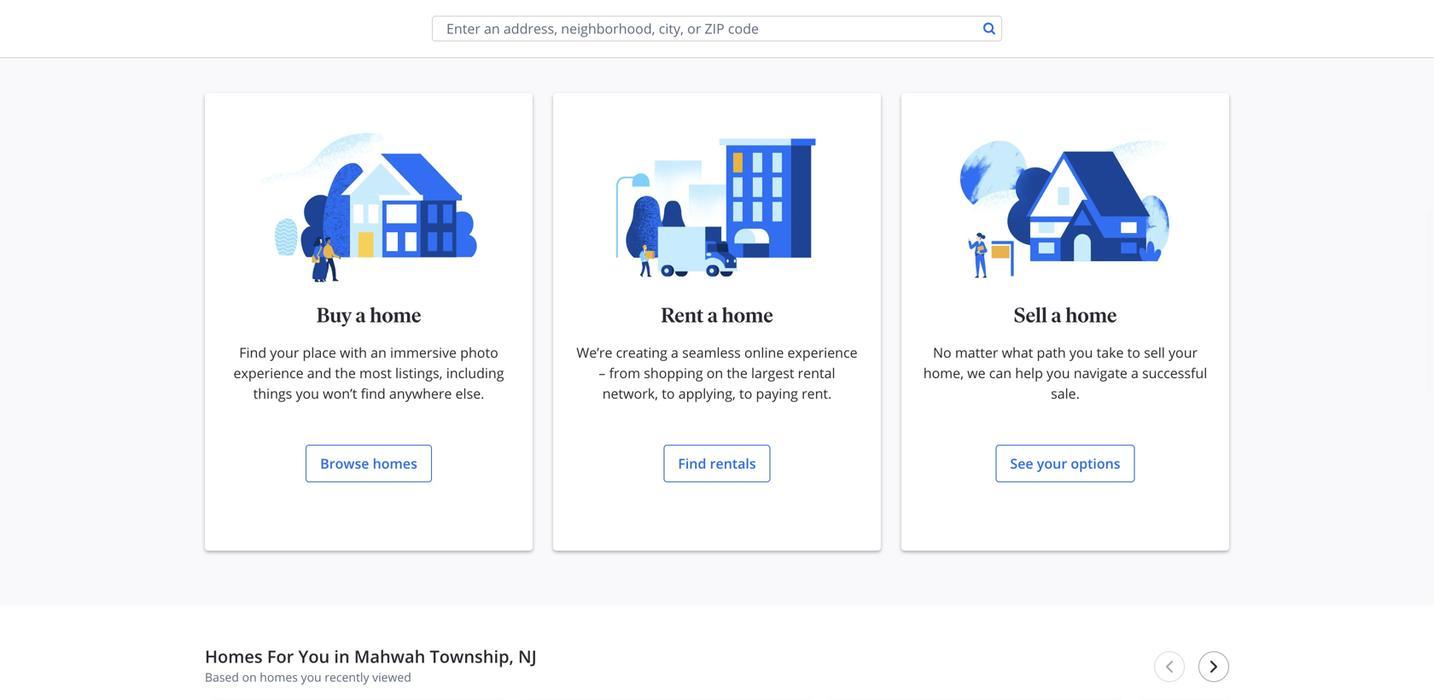 Task type: vqa. For each thing, say whether or not it's contained in the screenshot.


Task type: locate. For each thing, give the bounding box(es) containing it.
buy a home
[[316, 303, 421, 327]]

find inside find your place with an immersive photo experience and the most listings, including things you won't find anywhere else.
[[239, 343, 267, 362]]

experience
[[788, 343, 858, 362], [234, 364, 304, 382]]

photo
[[460, 343, 498, 362]]

1 horizontal spatial to
[[739, 384, 753, 403]]

take
[[1097, 343, 1124, 362]]

Search text field
[[433, 17, 974, 41]]

rent
[[661, 303, 704, 327]]

listings,
[[395, 364, 443, 382]]

2 horizontal spatial to
[[1128, 343, 1141, 362]]

0 horizontal spatial your
[[270, 343, 299, 362]]

sell a home
[[1014, 303, 1117, 327]]

homes
[[373, 454, 417, 473], [260, 669, 298, 685]]

2 home from the left
[[722, 303, 773, 327]]

your right 'see'
[[1037, 454, 1068, 473]]

1 vertical spatial on
[[242, 669, 257, 685]]

a right the rent
[[708, 303, 718, 327]]

1 horizontal spatial your
[[1037, 454, 1068, 473]]

home up take
[[1066, 303, 1117, 327]]

1 horizontal spatial homes
[[373, 454, 417, 473]]

experience up "rental"
[[788, 343, 858, 362]]

rental
[[798, 364, 836, 382]]

find inside find rentals button
[[678, 454, 707, 473]]

1 vertical spatial find
[[678, 454, 707, 473]]

home
[[370, 303, 421, 327], [722, 303, 773, 327], [1066, 303, 1117, 327]]

on
[[707, 364, 723, 382], [242, 669, 257, 685]]

buy_a_home image
[[225, 127, 512, 288]]

your
[[270, 343, 299, 362], [1169, 343, 1198, 362], [1037, 454, 1068, 473]]

rent_a_home image
[[574, 127, 861, 288]]

2 horizontal spatial home
[[1066, 303, 1117, 327]]

sale.
[[1051, 384, 1080, 403]]

see your options
[[1010, 454, 1121, 473]]

on down homes
[[242, 669, 257, 685]]

path
[[1037, 343, 1066, 362]]

including
[[446, 364, 504, 382]]

sell
[[1014, 303, 1048, 327]]

your inside find your place with an immersive photo experience and the most listings, including things you won't find anywhere else.
[[270, 343, 299, 362]]

else.
[[456, 384, 485, 403]]

to left paying
[[739, 384, 753, 403]]

0 vertical spatial on
[[707, 364, 723, 382]]

list
[[205, 694, 1230, 700]]

you down you
[[301, 669, 322, 685]]

a
[[356, 303, 366, 327], [708, 303, 718, 327], [1051, 303, 1062, 327], [671, 343, 679, 362], [1131, 364, 1139, 382]]

viewed
[[372, 669, 411, 685]]

home for buy a home
[[370, 303, 421, 327]]

from
[[609, 364, 640, 382]]

largest
[[751, 364, 795, 382]]

sell_a_home image
[[922, 127, 1209, 288]]

nj
[[518, 645, 537, 668]]

0 vertical spatial homes
[[373, 454, 417, 473]]

to inside "no matter what path you take to sell your home, we can help you navigate a successful sale."
[[1128, 343, 1141, 362]]

1 horizontal spatial find
[[678, 454, 707, 473]]

a right sell
[[1051, 303, 1062, 327]]

1 horizontal spatial home
[[722, 303, 773, 327]]

0 horizontal spatial the
[[335, 364, 356, 382]]

to left sell
[[1128, 343, 1141, 362]]

homes
[[205, 645, 263, 668]]

2 the from the left
[[727, 364, 748, 382]]

help
[[1015, 364, 1043, 382]]

chevron right image
[[1207, 660, 1221, 674]]

the
[[335, 364, 356, 382], [727, 364, 748, 382]]

0 horizontal spatial to
[[662, 384, 675, 403]]

find up things in the left bottom of the page
[[239, 343, 267, 362]]

online
[[745, 343, 784, 362]]

home,
[[924, 364, 964, 382]]

find
[[361, 384, 386, 403]]

with
[[340, 343, 367, 362]]

an
[[371, 343, 387, 362]]

you down 'and'
[[296, 384, 319, 403]]

you
[[1070, 343, 1093, 362], [1047, 364, 1070, 382], [296, 384, 319, 403], [301, 669, 322, 685]]

find rentals button
[[664, 445, 771, 482]]

we
[[968, 364, 986, 382]]

1 vertical spatial experience
[[234, 364, 304, 382]]

1 vertical spatial homes
[[260, 669, 298, 685]]

the up the won't
[[335, 364, 356, 382]]

find
[[239, 343, 267, 362], [678, 454, 707, 473]]

see your options button
[[996, 445, 1135, 482]]

the down seamless
[[727, 364, 748, 382]]

a inside we're creating a seamless online experience – from shopping on the largest rental network, to applying, to paying rent.
[[671, 343, 679, 362]]

0 horizontal spatial experience
[[234, 364, 304, 382]]

paying
[[756, 384, 798, 403]]

immersive
[[390, 343, 457, 362]]

browse homes
[[320, 454, 417, 473]]

the inside we're creating a seamless online experience – from shopping on the largest rental network, to applying, to paying rent.
[[727, 364, 748, 382]]

0 horizontal spatial home
[[370, 303, 421, 327]]

home recommendations carousel element
[[205, 645, 1230, 700]]

things
[[253, 384, 292, 403]]

home for sell a home
[[1066, 303, 1117, 327]]

experience up things in the left bottom of the page
[[234, 364, 304, 382]]

anywhere
[[389, 384, 452, 403]]

buy
[[316, 303, 352, 327]]

we're
[[577, 343, 613, 362]]

seamless
[[682, 343, 741, 362]]

a right buy
[[356, 303, 366, 327]]

home for rent a home
[[722, 303, 773, 327]]

applying,
[[679, 384, 736, 403]]

0 horizontal spatial on
[[242, 669, 257, 685]]

on inside we're creating a seamless online experience – from shopping on the largest rental network, to applying, to paying rent.
[[707, 364, 723, 382]]

navigate
[[1074, 364, 1128, 382]]

your up successful
[[1169, 343, 1198, 362]]

for
[[267, 645, 294, 668]]

find your place with an immersive photo experience and the most listings, including things you won't find anywhere else.
[[234, 343, 504, 403]]

on down seamless
[[707, 364, 723, 382]]

0 vertical spatial find
[[239, 343, 267, 362]]

you inside find your place with an immersive photo experience and the most listings, including things you won't find anywhere else.
[[296, 384, 319, 403]]

find left rentals
[[678, 454, 707, 473]]

creating
[[616, 343, 668, 362]]

0 horizontal spatial find
[[239, 343, 267, 362]]

to
[[1128, 343, 1141, 362], [662, 384, 675, 403], [739, 384, 753, 403]]

see
[[1010, 454, 1034, 473]]

1 horizontal spatial the
[[727, 364, 748, 382]]

your inside "button"
[[1037, 454, 1068, 473]]

home up online
[[722, 303, 773, 327]]

homes right browse
[[373, 454, 417, 473]]

1 home from the left
[[370, 303, 421, 327]]

0 vertical spatial experience
[[788, 343, 858, 362]]

a right navigate on the bottom right of the page
[[1131, 364, 1139, 382]]

to down 'shopping'
[[662, 384, 675, 403]]

0 horizontal spatial homes
[[260, 669, 298, 685]]

you up 'sale.'
[[1047, 364, 1070, 382]]

home up an in the left of the page
[[370, 303, 421, 327]]

3 home from the left
[[1066, 303, 1117, 327]]

rentals
[[710, 454, 756, 473]]

you
[[298, 645, 330, 668]]

1 horizontal spatial on
[[707, 364, 723, 382]]

your left place at the left of the page
[[270, 343, 299, 362]]

a up 'shopping'
[[671, 343, 679, 362]]

1 the from the left
[[335, 364, 356, 382]]

1 horizontal spatial experience
[[788, 343, 858, 362]]

2 horizontal spatial your
[[1169, 343, 1198, 362]]

homes down "for"
[[260, 669, 298, 685]]



Task type: describe. For each thing, give the bounding box(es) containing it.
find for find rentals
[[678, 454, 707, 473]]

the inside find your place with an immersive photo experience and the most listings, including things you won't find anywhere else.
[[335, 364, 356, 382]]

browse homes button
[[306, 445, 432, 482]]

a for buy
[[356, 303, 366, 327]]

browse
[[320, 454, 369, 473]]

on inside 'homes for you in mahwah township, nj based on homes you recently viewed'
[[242, 669, 257, 685]]

a inside "no matter what path you take to sell your home, we can help you navigate a successful sale."
[[1131, 364, 1139, 382]]

find for find your place with an immersive photo experience and the most listings, including things you won't find anywhere else.
[[239, 343, 267, 362]]

in
[[334, 645, 350, 668]]

homes inside 'homes for you in mahwah township, nj based on homes you recently viewed'
[[260, 669, 298, 685]]

matter
[[955, 343, 999, 362]]

township,
[[430, 645, 514, 668]]

based
[[205, 669, 239, 685]]

you inside 'homes for you in mahwah township, nj based on homes you recently viewed'
[[301, 669, 322, 685]]

your for place
[[270, 343, 299, 362]]

options
[[1071, 454, 1121, 473]]

and
[[307, 364, 332, 382]]

recently
[[325, 669, 369, 685]]

experience inside we're creating a seamless online experience – from shopping on the largest rental network, to applying, to paying rent.
[[788, 343, 858, 362]]

most
[[360, 364, 392, 382]]

a for sell
[[1051, 303, 1062, 327]]

search image
[[983, 22, 996, 35]]

place
[[303, 343, 336, 362]]

no matter what path you take to sell your home, we can help you navigate a successful sale.
[[924, 343, 1208, 403]]

no
[[933, 343, 952, 362]]

your inside "no matter what path you take to sell your home, we can help you navigate a successful sale."
[[1169, 343, 1198, 362]]

–
[[599, 364, 606, 382]]

sell
[[1144, 343, 1165, 362]]

shopping
[[644, 364, 703, 382]]

homes inside button
[[373, 454, 417, 473]]

experience inside find your place with an immersive photo experience and the most listings, including things you won't find anywhere else.
[[234, 364, 304, 382]]

your for options
[[1037, 454, 1068, 473]]

rent.
[[802, 384, 832, 403]]

find rentals
[[678, 454, 756, 473]]

what
[[1002, 343, 1034, 362]]

mahwah
[[354, 645, 425, 668]]

successful
[[1143, 364, 1208, 382]]

can
[[989, 364, 1012, 382]]

chevron left image
[[1163, 660, 1177, 674]]

won't
[[323, 384, 357, 403]]

a for rent
[[708, 303, 718, 327]]

network,
[[603, 384, 658, 403]]

rent a home
[[661, 303, 773, 327]]

we're creating a seamless online experience – from shopping on the largest rental network, to applying, to paying rent.
[[577, 343, 858, 403]]

you up navigate on the bottom right of the page
[[1070, 343, 1093, 362]]

homes for you in mahwah township, nj based on homes you recently viewed
[[205, 645, 537, 685]]



